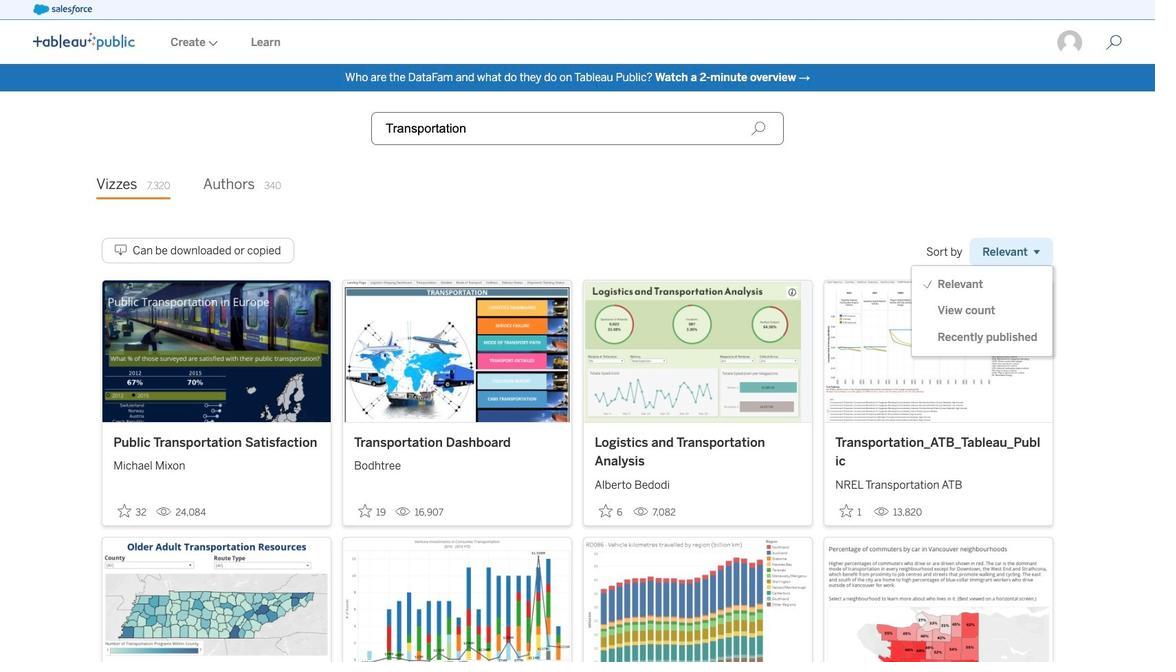Task type: locate. For each thing, give the bounding box(es) containing it.
2 horizontal spatial add favorite image
[[840, 504, 854, 518]]

gary.orlando image
[[1057, 29, 1084, 56]]

1 horizontal spatial add favorite image
[[358, 504, 372, 518]]

logo image
[[33, 32, 135, 50]]

workbook thumbnail image
[[103, 281, 331, 422], [343, 281, 572, 422], [584, 281, 812, 422], [825, 281, 1053, 422], [103, 538, 331, 663], [343, 538, 572, 663], [584, 538, 812, 663], [825, 538, 1053, 663]]

add favorite image
[[118, 504, 131, 518], [358, 504, 372, 518], [840, 504, 854, 518]]

2 add favorite image from the left
[[358, 504, 372, 518]]

1 add favorite image from the left
[[118, 504, 131, 518]]

create image
[[206, 41, 218, 46]]

0 horizontal spatial add favorite image
[[118, 504, 131, 518]]

1 add favorite button from the left
[[114, 500, 151, 523]]

Add Favorite button
[[114, 500, 151, 523], [354, 500, 390, 523], [595, 500, 628, 523], [836, 500, 869, 523]]

search image
[[751, 121, 766, 136]]

4 add favorite button from the left
[[836, 500, 869, 523]]



Task type: describe. For each thing, give the bounding box(es) containing it.
Search input field
[[372, 112, 784, 145]]

3 add favorite image from the left
[[840, 504, 854, 518]]

go to search image
[[1090, 34, 1139, 51]]

add favorite image
[[599, 504, 613, 518]]

3 add favorite button from the left
[[595, 500, 628, 523]]

list options menu
[[912, 272, 1053, 351]]

2 add favorite button from the left
[[354, 500, 390, 523]]

salesforce logo image
[[33, 4, 92, 15]]



Task type: vqa. For each thing, say whether or not it's contained in the screenshot.
Add Favorite icon related to 2nd Add Favorite button from right
yes



